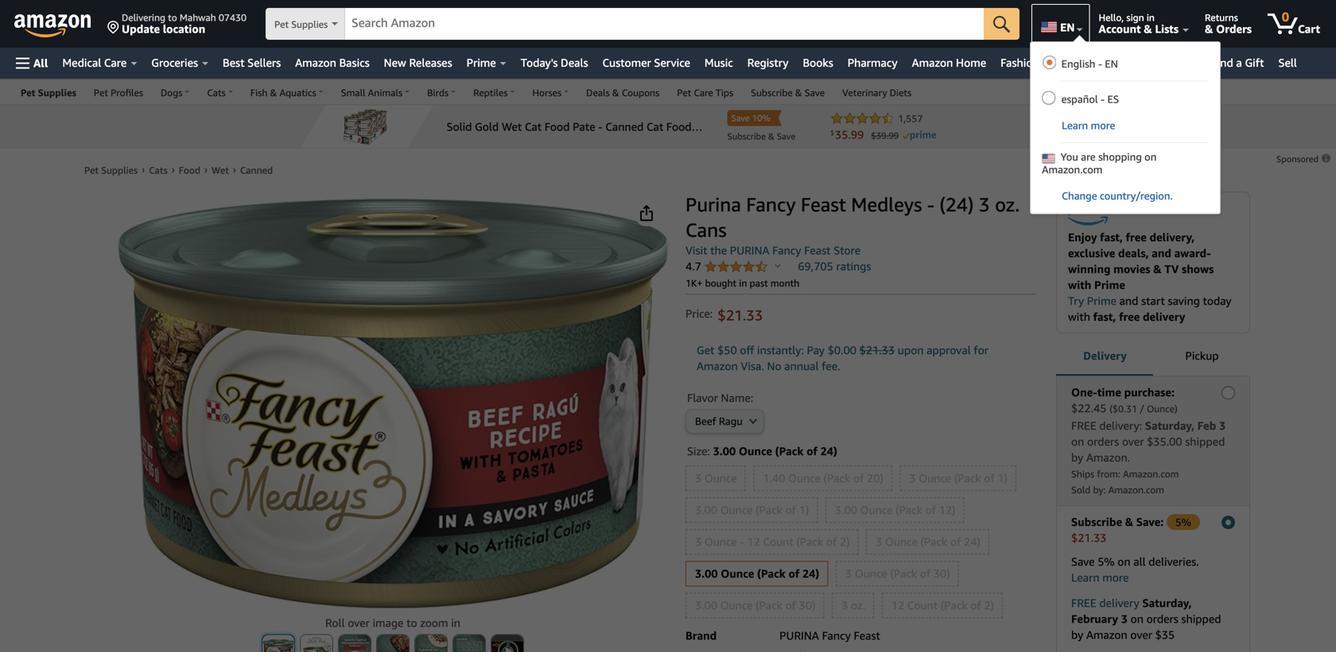 Task type: locate. For each thing, give the bounding box(es) containing it.
in left past
[[739, 278, 747, 289]]

1 horizontal spatial supplies
[[101, 165, 138, 176]]

pet inside pet supplies link
[[21, 87, 35, 98]]

2 vertical spatial fancy
[[822, 629, 851, 642]]

on inside the on orders shipped by amazon over $35
[[1131, 612, 1144, 626]]

change country/region.
[[1062, 190, 1173, 202]]

es
[[1108, 93, 1119, 105]]

3.00 up brand
[[695, 599, 718, 612]]

(pack for 3.00 ounce (pack of 1)
[[756, 504, 783, 517]]

amazon home link
[[905, 52, 994, 74]]

1 horizontal spatial care
[[694, 87, 713, 98]]

pet supplies › cats › food › wet › canned
[[84, 164, 273, 176]]

option group
[[681, 463, 1036, 622]]

3.00 ounce (pack of 24)
[[695, 567, 820, 580]]

tv
[[1165, 262, 1179, 276]]

1 vertical spatial subscribe
[[1072, 515, 1123, 529]]

visit
[[686, 244, 708, 257]]

3 for 3 ounce (pack of 30)
[[846, 567, 852, 580]]

to
[[168, 12, 177, 23], [407, 616, 417, 630]]

ounce up 3.00 ounce (pack of 30) button
[[721, 567, 754, 580]]

feast for purina
[[854, 629, 881, 642]]

0 vertical spatial count
[[763, 535, 794, 549]]

ounce down 3.00 ounce (pack of 1) button
[[705, 535, 737, 549]]

3 ounce - 12 count (pack of 2) button
[[687, 530, 858, 554]]

1 with from the top
[[1068, 278, 1092, 291]]

(pack for 3.00 ounce (pack of 12)
[[896, 504, 923, 517]]

3.00 down 3 ounce button
[[695, 504, 718, 517]]

returns & orders
[[1205, 12, 1252, 35]]

on inside "save 5% on all deliveries. learn more"
[[1118, 555, 1131, 568]]

0 horizontal spatial delivery
[[1100, 597, 1140, 610]]

1 horizontal spatial 2)
[[984, 599, 994, 612]]

0 vertical spatial deals
[[561, 56, 588, 69]]

& inside 'returns & orders'
[[1205, 22, 1214, 35]]

account
[[1099, 22, 1141, 35]]

› left wet link
[[204, 164, 208, 175]]

0 horizontal spatial 2)
[[840, 535, 850, 549]]

2 horizontal spatial 24)
[[964, 535, 981, 549]]

(pack up 3 ounce (pack of 24) button
[[896, 504, 923, 517]]

2 gift from the left
[[1245, 56, 1265, 69]]

dropdown image
[[749, 418, 757, 424]]

(pack down 12)
[[921, 535, 948, 549]]

ounce down 20)
[[861, 504, 893, 517]]

(pack up 3 ounce - 12 count (pack of 2)
[[756, 504, 783, 517]]

1 vertical spatial save
[[1072, 555, 1095, 568]]

with inside enjoy fast, free delivery, exclusive deals, and award- winning movies & tv shows with prime try prime
[[1068, 278, 1092, 291]]

amazon image
[[14, 14, 91, 38]]

oz.
[[995, 193, 1020, 216], [851, 599, 866, 612]]

over left $35
[[1131, 628, 1153, 641]]

1 vertical spatial fast,
[[1094, 310, 1117, 323]]

1 vertical spatial pet supplies link
[[84, 165, 138, 176]]

ounce for 1.40 ounce (pack of 20)
[[788, 472, 821, 485]]

1.40 ounce (pack of 20) button
[[754, 467, 892, 490]]

2 with from the top
[[1068, 310, 1091, 323]]

deals inside 'link'
[[561, 56, 588, 69]]

today
[[1203, 294, 1232, 307]]

3 inside 3 oz. "button"
[[842, 599, 848, 612]]

2 horizontal spatial supplies
[[291, 19, 328, 30]]

supplies up the amazon basics
[[291, 19, 328, 30]]

pet profiles
[[94, 87, 143, 98]]

care
[[104, 56, 127, 69], [694, 87, 713, 98]]

- down 3.00 ounce (pack of 1) button
[[740, 535, 744, 549]]

amazon inside the on orders shipped by amazon over $35
[[1087, 628, 1128, 641]]

customer service
[[603, 56, 690, 69]]

3.00
[[713, 445, 736, 458], [695, 504, 718, 517], [835, 504, 858, 517], [695, 567, 718, 580], [695, 599, 718, 612]]

(pack left 20)
[[824, 472, 851, 485]]

feast up store on the top right of the page
[[801, 193, 846, 216]]

save inside "save 5% on all deliveries. learn more"
[[1072, 555, 1095, 568]]

gift cards
[[1054, 56, 1104, 69]]

0 vertical spatial free
[[1126, 231, 1147, 244]]

1 vertical spatial deals
[[586, 87, 610, 98]]

to left zoom
[[407, 616, 417, 630]]

purina
[[730, 244, 770, 257], [780, 629, 819, 642]]

deals
[[561, 56, 588, 69], [586, 87, 610, 98]]

of for 3 ounce (pack of 24)
[[951, 535, 961, 549]]

cart
[[1298, 22, 1321, 35]]

0 horizontal spatial gift
[[1054, 56, 1073, 69]]

0 vertical spatial and
[[1152, 246, 1172, 260]]

pickup
[[1186, 349, 1219, 362]]

basics
[[339, 56, 370, 69]]

- left es
[[1101, 93, 1105, 105]]

on right the shopping
[[1145, 151, 1157, 163]]

1 vertical spatial in
[[739, 278, 747, 289]]

& left tv
[[1154, 262, 1162, 276]]

1 vertical spatial 1)
[[799, 504, 809, 517]]

amazon left basics
[[295, 56, 336, 69]]

fancy up month on the top right of the page
[[773, 244, 802, 257]]

0 vertical spatial pet supplies
[[275, 19, 328, 30]]

ounce right 1.40
[[788, 472, 821, 485]]

fancy up the "visit the purina fancy feast store" link
[[746, 193, 796, 216]]

location
[[163, 22, 205, 35]]

› right cats link
[[172, 164, 175, 175]]

purina fancy feast medleys - (24) 3 oz. cans image
[[118, 198, 668, 609]]

1 vertical spatial pet supplies
[[21, 87, 76, 98]]

2 vertical spatial feast
[[854, 629, 881, 642]]

3 for 3 ounce (pack of 1)
[[910, 472, 916, 485]]

3 for 3 oz.
[[842, 599, 848, 612]]

0 vertical spatial 30)
[[934, 567, 950, 580]]

ounce for 3 ounce (pack of 30)
[[855, 567, 888, 580]]

0 vertical spatial 12
[[747, 535, 760, 549]]

3.00 down 1.40 ounce (pack of 20)
[[835, 504, 858, 517]]

service
[[654, 56, 690, 69]]

2 vertical spatial on
[[1131, 612, 1144, 626]]

with down try
[[1068, 310, 1091, 323]]

0 horizontal spatial save
[[805, 87, 825, 98]]

& left save: on the bottom of the page
[[1125, 515, 1134, 529]]

3 inside 3 ounce button
[[695, 472, 702, 485]]

tab list containing delivery
[[1057, 336, 1251, 377]]

purina
[[686, 193, 741, 216]]

1.40 ounce (pack of 20)
[[763, 472, 884, 485]]

of
[[807, 445, 818, 458], [854, 472, 864, 485], [984, 472, 995, 485], [786, 504, 796, 517], [926, 504, 936, 517], [827, 535, 837, 549], [951, 535, 961, 549], [789, 567, 800, 580], [920, 567, 931, 580], [786, 599, 796, 612], [971, 599, 981, 612]]

pet inside pet profiles link
[[94, 87, 108, 98]]

month
[[771, 278, 800, 289]]

pet up sellers
[[275, 19, 289, 30]]

1 horizontal spatial purina
[[780, 629, 819, 642]]

on left orders at the bottom right of page
[[1131, 612, 1144, 626]]

best
[[223, 56, 245, 69]]

0 horizontal spatial subscribe
[[751, 87, 793, 98]]

- left the (24)
[[927, 193, 935, 216]]

ounce for 3.00 ounce (pack of 1)
[[721, 504, 753, 517]]

24)
[[821, 445, 838, 458], [964, 535, 981, 549], [803, 567, 820, 580]]

1 horizontal spatial over
[[1131, 628, 1153, 641]]

change country/region. link
[[1042, 190, 1209, 208]]

food
[[179, 165, 200, 176]]

2 › from the left
[[172, 164, 175, 175]]

0 vertical spatial 5%
[[1176, 516, 1192, 529]]

0 vertical spatial on
[[1145, 151, 1157, 163]]

more
[[1091, 119, 1116, 132]]

gift right the a
[[1245, 56, 1265, 69]]

of for 3 ounce (pack of 1)
[[984, 472, 995, 485]]

0 vertical spatial feast
[[801, 193, 846, 216]]

visa.
[[741, 360, 764, 373]]

30) up 12 count (pack of 2)
[[934, 567, 950, 580]]

0 vertical spatial subscribe
[[751, 87, 793, 98]]

3 inside '3 ounce - 12 count (pack of 2)' button
[[695, 535, 702, 549]]

3 inside 3 ounce (pack of 30) button
[[846, 567, 852, 580]]

1 vertical spatial supplies
[[38, 87, 76, 98]]

sponsored link
[[1277, 151, 1333, 167]]

0 horizontal spatial pet supplies
[[21, 87, 76, 98]]

amazon down '$50'
[[697, 360, 738, 373]]

(pack down 3.00 ounce (pack of 24) button
[[756, 599, 783, 612]]

2 vertical spatial supplies
[[101, 165, 138, 176]]

oz. inside purina fancy feast medleys - (24) 3 oz. cans visit the purina fancy feast store
[[995, 193, 1020, 216]]

1 vertical spatial 5%
[[1098, 555, 1115, 568]]

3.00 ounce (pack of 1) button
[[687, 498, 817, 522]]

1 vertical spatial 24)
[[964, 535, 981, 549]]

5% right save: on the bottom of the page
[[1176, 516, 1192, 529]]

gift inside find a gift link
[[1245, 56, 1265, 69]]

oz. right the (24)
[[995, 193, 1020, 216]]

prime
[[467, 56, 496, 69], [1095, 278, 1126, 291], [1087, 294, 1117, 307]]

hello, sign in
[[1099, 12, 1155, 23]]

option group containing 3 ounce
[[681, 463, 1036, 622]]

purina up 4.7 button
[[730, 244, 770, 257]]

$21.33
[[718, 307, 763, 324], [860, 344, 895, 357], [1072, 531, 1107, 544]]

12 down 3.00 ounce (pack of 1) button
[[747, 535, 760, 549]]

pet left the profiles
[[94, 87, 108, 98]]

fancy for purina
[[822, 629, 851, 642]]

brand
[[686, 629, 717, 642]]

07430
[[219, 12, 247, 23]]

0 horizontal spatial oz.
[[851, 599, 866, 612]]

and up fast, free delivery
[[1120, 294, 1139, 307]]

amazon left home
[[912, 56, 953, 69]]

veterinary diets link
[[834, 80, 921, 104]]

1 horizontal spatial 12
[[892, 599, 905, 612]]

& inside enjoy fast, free delivery, exclusive deals, and award- winning movies & tv shows with prime try prime
[[1154, 262, 1162, 276]]

delivery down start
[[1143, 310, 1186, 323]]

tab list
[[1057, 336, 1251, 377]]

1 vertical spatial on
[[1118, 555, 1131, 568]]

0 vertical spatial delivery
[[1143, 310, 1186, 323]]

& for orders
[[1205, 22, 1214, 35]]

flavor
[[687, 391, 718, 405]]

new releases
[[384, 56, 452, 69]]

delivery link
[[1057, 336, 1154, 377]]

and inside and start saving today with
[[1120, 294, 1139, 307]]

by
[[1072, 628, 1084, 641]]

3 ounce (pack of 30) button
[[837, 562, 958, 586]]

deliveries.
[[1149, 555, 1199, 568]]

3 inside 3 ounce (pack of 1) button
[[910, 472, 916, 485]]

delivery
[[1084, 349, 1127, 362]]

2 vertical spatial 24)
[[803, 567, 820, 580]]

on left all
[[1118, 555, 1131, 568]]

in inside navigation navigation
[[1147, 12, 1155, 23]]

& for save:
[[1125, 515, 1134, 529]]

4 › from the left
[[233, 164, 236, 175]]

1 vertical spatial $21.33
[[860, 344, 895, 357]]

fast, up exclusive
[[1100, 231, 1123, 244]]

ounce for 3 ounce (pack of 1)
[[919, 472, 952, 485]]

1 vertical spatial prime
[[1095, 278, 1126, 291]]

saturday,
[[1143, 597, 1192, 610]]

3 right the (24)
[[979, 193, 990, 216]]

orders
[[1217, 22, 1252, 35]]

in right sign
[[1147, 12, 1155, 23]]

account & lists
[[1099, 22, 1179, 35]]

free delivery link
[[1072, 597, 1140, 610]]

care left tips
[[694, 87, 713, 98]]

save up the learn more link
[[1072, 555, 1095, 568]]

1 vertical spatial oz.
[[851, 599, 866, 612]]

3 down free delivery link
[[1122, 612, 1128, 626]]

1 horizontal spatial count
[[908, 599, 938, 612]]

3.00 for 3.00 ounce (pack of 30)
[[695, 599, 718, 612]]

pet for deals & coupons link pet supplies link
[[21, 87, 35, 98]]

0 horizontal spatial 24)
[[803, 567, 820, 580]]

ounce down '3 ounce'
[[721, 504, 753, 517]]

0 horizontal spatial 5%
[[1098, 555, 1115, 568]]

› left cats link
[[142, 164, 145, 175]]

pet supplies link down all
[[12, 80, 85, 104]]

free up deals,
[[1126, 231, 1147, 244]]

pet supplies down all
[[21, 87, 76, 98]]

of for 3.00 ounce (pack of 30)
[[786, 599, 796, 612]]

0 vertical spatial in
[[1147, 12, 1155, 23]]

food link
[[179, 165, 200, 176]]

0 horizontal spatial to
[[168, 12, 177, 23]]

change
[[1062, 190, 1098, 202]]

amazon.com
[[1042, 163, 1103, 176]]

over right roll
[[348, 616, 370, 630]]

gift left the cards
[[1054, 56, 1073, 69]]

pet inside "pet supplies" "search box"
[[275, 19, 289, 30]]

5% up the learn more link
[[1098, 555, 1115, 568]]

0 vertical spatial save
[[805, 87, 825, 98]]

subscribe inside navigation navigation
[[751, 87, 793, 98]]

ounce for 3.00 ounce (pack of 12)
[[861, 504, 893, 517]]

12 down 3 ounce (pack of 30) button
[[892, 599, 905, 612]]

& left coupons
[[612, 87, 619, 98]]

feast down 3 oz. "button" on the bottom right
[[854, 629, 881, 642]]

pet left cats link
[[84, 165, 99, 176]]

0 vertical spatial prime
[[467, 56, 496, 69]]

zoom
[[420, 616, 448, 630]]

beef
[[695, 415, 716, 428]]

pet inside pet care tips link
[[677, 87, 692, 98]]

1 horizontal spatial 1)
[[998, 472, 1008, 485]]

1 vertical spatial 12
[[892, 599, 905, 612]]

1 horizontal spatial oz.
[[995, 193, 1020, 216]]

0 vertical spatial purina
[[730, 244, 770, 257]]

3.00 for 3.00 ounce (pack of 1)
[[695, 504, 718, 517]]

- inside purina fancy feast medleys - (24) 3 oz. cans visit the purina fancy feast store
[[927, 193, 935, 216]]

1 gift from the left
[[1054, 56, 1073, 69]]

30) up 'purina fancy feast'
[[799, 599, 816, 612]]

0 horizontal spatial 30)
[[799, 599, 816, 612]]

subscribe left save: on the bottom of the page
[[1072, 515, 1123, 529]]

3.00 for 3.00 ounce (pack of 24)
[[695, 567, 718, 580]]

& left lists
[[1144, 22, 1153, 35]]

mahwah
[[180, 12, 216, 23]]

(pack down 3 ounce (pack of 30)
[[941, 599, 968, 612]]

of for 12 count (pack of 2)
[[971, 599, 981, 612]]

0 horizontal spatial 12
[[747, 535, 760, 549]]

0 vertical spatial to
[[168, 12, 177, 23]]

visit the purina fancy feast store link
[[686, 244, 861, 257]]

0 horizontal spatial and
[[1120, 294, 1139, 307]]

ounce for 3 ounce
[[705, 472, 737, 485]]

orders
[[1147, 612, 1179, 626]]

1 vertical spatial free
[[1119, 310, 1140, 323]]

1 vertical spatial count
[[908, 599, 938, 612]]

0 horizontal spatial over
[[348, 616, 370, 630]]

count down 3 ounce (pack of 30)
[[908, 599, 938, 612]]

1 horizontal spatial save
[[1072, 555, 1095, 568]]

2 horizontal spatial in
[[1147, 12, 1155, 23]]

- right english
[[1099, 58, 1103, 70]]

fancy for purina
[[746, 193, 796, 216]]

prime right releases
[[467, 56, 496, 69]]

free up delivery
[[1119, 310, 1140, 323]]

&
[[1144, 22, 1153, 35], [1205, 22, 1214, 35], [612, 87, 619, 98], [795, 87, 802, 98], [1154, 262, 1162, 276], [1125, 515, 1134, 529]]

1 vertical spatial 30)
[[799, 599, 816, 612]]

0 horizontal spatial 1)
[[799, 504, 809, 517]]

2 vertical spatial in
[[451, 616, 461, 630]]

0 vertical spatial en
[[1061, 21, 1075, 34]]

1 vertical spatial with
[[1068, 310, 1091, 323]]

0 horizontal spatial $21.33
[[718, 307, 763, 324]]

of for 1.40 ounce (pack of 20)
[[854, 472, 864, 485]]

en up gift cards
[[1061, 21, 1075, 34]]

size:
[[687, 445, 710, 458]]

1 horizontal spatial to
[[407, 616, 417, 630]]

ounce for 3.00 ounce (pack of 30)
[[721, 599, 753, 612]]

flavor name:
[[687, 391, 754, 405]]

to left mahwah
[[168, 12, 177, 23]]

delivery up february
[[1100, 597, 1140, 610]]

subscribe down registry link
[[751, 87, 793, 98]]

delivery
[[1143, 310, 1186, 323], [1100, 597, 1140, 610]]

en right the cards
[[1105, 58, 1118, 70]]

0 vertical spatial 2)
[[840, 535, 850, 549]]

2 horizontal spatial $21.33
[[1072, 531, 1107, 544]]

12 count (pack of 2) button
[[883, 594, 1002, 618]]

0 vertical spatial 1)
[[998, 472, 1008, 485]]

and
[[1152, 246, 1172, 260], [1120, 294, 1139, 307]]

en link
[[1032, 4, 1090, 44]]

1 vertical spatial en
[[1105, 58, 1118, 70]]

supplies left cats link
[[101, 165, 138, 176]]

ounce for 3 ounce (pack of 24)
[[886, 535, 918, 549]]

0 vertical spatial with
[[1068, 278, 1092, 291]]

past
[[750, 278, 768, 289]]

3 up 3 oz.
[[846, 567, 852, 580]]

ounce up 3 oz.
[[855, 567, 888, 580]]

cats
[[149, 165, 168, 176]]

ounce down 3.00 ounce (pack of 24) button
[[721, 599, 753, 612]]

0 vertical spatial care
[[104, 56, 127, 69]]

prime inside navigation navigation
[[467, 56, 496, 69]]

None submit
[[984, 8, 1020, 40]]

1 horizontal spatial gift
[[1245, 56, 1265, 69]]

cards
[[1076, 56, 1104, 69]]

(pack for 1.40 ounce (pack of 20)
[[824, 472, 851, 485]]

save inside navigation navigation
[[805, 87, 825, 98]]

(pack for 3 ounce (pack of 30)
[[890, 567, 917, 580]]

1 horizontal spatial pet supplies
[[275, 19, 328, 30]]

prime up try prime link
[[1095, 278, 1126, 291]]

1 horizontal spatial 24)
[[821, 445, 838, 458]]

3 up 3.00 ounce (pack of 12)
[[910, 472, 916, 485]]

24) down 3 ounce - 12 count (pack of 2)
[[803, 567, 820, 580]]

& down books link
[[795, 87, 802, 98]]

0 vertical spatial fast,
[[1100, 231, 1123, 244]]

3 inside saturday, february 3
[[1122, 612, 1128, 626]]

fast, down try prime link
[[1094, 310, 1117, 323]]

3 down 3.00 ounce (pack of 12) button
[[876, 535, 883, 549]]

ounce down size:
[[705, 472, 737, 485]]

exclusive
[[1068, 246, 1116, 260]]

3 inside 3 ounce (pack of 24) button
[[876, 535, 883, 549]]

delivering to mahwah 07430 update location
[[122, 12, 247, 35]]

ratings
[[837, 260, 871, 273]]

subscribe for subscribe & save
[[751, 87, 793, 98]]

amazon
[[295, 56, 336, 69], [912, 56, 953, 69], [697, 360, 738, 373], [1087, 628, 1128, 641]]

save down books link
[[805, 87, 825, 98]]

1 vertical spatial delivery
[[1100, 597, 1140, 610]]

supplies down all
[[38, 87, 76, 98]]

ounce up 12)
[[919, 472, 952, 485]]

prime right try
[[1087, 294, 1117, 307]]

hello,
[[1099, 12, 1124, 23]]

pet down all button
[[21, 87, 35, 98]]

pet supplies up the amazon basics
[[275, 19, 328, 30]]

3.00 ounce (pack of 30) button
[[687, 594, 824, 618]]

30)
[[934, 567, 950, 580], [799, 599, 816, 612]]

customer service link
[[596, 52, 698, 74]]

2)
[[840, 535, 850, 549], [984, 599, 994, 612]]

leave feedback on sponsored ad element
[[1277, 154, 1333, 164]]

pet supplies link left cats link
[[84, 165, 138, 176]]

of for 3.00 ounce (pack of 1)
[[786, 504, 796, 517]]

3 up 'purina fancy feast'
[[842, 599, 848, 612]]

(pack for 12 count (pack of 2)
[[941, 599, 968, 612]]

1 horizontal spatial subscribe
[[1072, 515, 1123, 529]]

feast
[[801, 193, 846, 216], [804, 244, 831, 257], [854, 629, 881, 642]]

oz. up 'purina fancy feast'
[[851, 599, 866, 612]]

fancy down 3 oz. "button" on the bottom right
[[822, 629, 851, 642]]

purina down "3.00 ounce (pack of 30)"
[[780, 629, 819, 642]]



Task type: vqa. For each thing, say whether or not it's contained in the screenshot.
Breast to the right
no



Task type: describe. For each thing, give the bounding box(es) containing it.
medical
[[62, 56, 101, 69]]

1k+
[[686, 278, 703, 289]]

start
[[1142, 294, 1165, 307]]

pharmacy
[[848, 56, 898, 69]]

amazon home
[[912, 56, 987, 69]]

prime link
[[460, 52, 514, 74]]

registry link
[[740, 52, 796, 74]]

& for lists
[[1144, 22, 1153, 35]]

veterinary diets
[[843, 87, 912, 98]]

3 inside purina fancy feast medleys - (24) 3 oz. cans visit the purina fancy feast store
[[979, 193, 990, 216]]

try
[[1068, 294, 1084, 307]]

of for 3.00 ounce (pack of 24)
[[789, 567, 800, 580]]

amazon inside amazon home 'link'
[[912, 56, 953, 69]]

profiles
[[111, 87, 143, 98]]

pet inside the pet supplies › cats › food › wet › canned
[[84, 165, 99, 176]]

find
[[1212, 56, 1234, 69]]

ounce for 3 ounce - 12 count (pack of 2)
[[705, 535, 737, 549]]

fast, inside enjoy fast, free delivery, exclusive deals, and award- winning movies & tv shows with prime try prime
[[1100, 231, 1123, 244]]

find a gift link
[[1205, 52, 1272, 74]]

find a gift
[[1212, 56, 1265, 69]]

$0.00
[[828, 344, 857, 357]]

purina fancy feast
[[780, 629, 881, 642]]

shows
[[1182, 262, 1214, 276]]

free delivery
[[1072, 597, 1140, 610]]

fast, free delivery
[[1094, 310, 1186, 323]]

1 horizontal spatial 5%
[[1176, 516, 1192, 529]]

approval
[[927, 344, 971, 357]]

Pet Supplies search field
[[266, 8, 1020, 41]]

$50
[[718, 344, 737, 357]]

subscribe & save
[[751, 87, 825, 98]]

movies
[[1114, 262, 1151, 276]]

0 horizontal spatial en
[[1061, 21, 1075, 34]]

lists
[[1155, 22, 1179, 35]]

supplies inside "search box"
[[291, 19, 328, 30]]

1 vertical spatial purina
[[780, 629, 819, 642]]

30) for 3 ounce (pack of 30)
[[934, 567, 950, 580]]

medical care
[[62, 56, 127, 69]]

Search Amazon text field
[[345, 9, 984, 39]]

24) for 3 ounce (pack of 24)
[[964, 535, 981, 549]]

& for save
[[795, 87, 802, 98]]

69,705 ratings
[[798, 260, 871, 273]]

wet link
[[212, 165, 229, 176]]

& for coupons
[[612, 87, 619, 98]]

pet supplies link for deals & coupons link
[[12, 80, 85, 104]]

are
[[1081, 151, 1096, 163]]

upon approval for amazon visa. no annual fee.
[[697, 344, 989, 373]]

(24)
[[940, 193, 974, 216]]

music link
[[698, 52, 740, 74]]

5% inside "save 5% on all deliveries. learn more"
[[1098, 555, 1115, 568]]

2 vertical spatial prime
[[1087, 294, 1117, 307]]

name:
[[721, 391, 754, 405]]

shipped
[[1182, 612, 1222, 626]]

registry
[[748, 56, 789, 69]]

30) for 3.00 ounce (pack of 30)
[[799, 599, 816, 612]]

learn more link
[[1072, 571, 1129, 584]]

to inside delivering to mahwah 07430 update location
[[168, 12, 177, 23]]

get $50 off instantly: pay $0.00 $21.33
[[697, 344, 895, 357]]

amazon basics
[[295, 56, 370, 69]]

of for 3.00 ounce (pack of 12)
[[926, 504, 936, 517]]

3 ounce button
[[687, 467, 745, 490]]

subscribe for subscribe & save:
[[1072, 515, 1123, 529]]

0 vertical spatial 24)
[[821, 445, 838, 458]]

1 horizontal spatial delivery
[[1143, 310, 1186, 323]]

1 › from the left
[[142, 164, 145, 175]]

free
[[1072, 597, 1097, 610]]

pet supplies inside "search box"
[[275, 19, 328, 30]]

deals,
[[1119, 246, 1149, 260]]

4.7 button
[[686, 260, 781, 275]]

(pack for 3 ounce (pack of 1)
[[955, 472, 981, 485]]

3 for 3 ounce (pack of 24)
[[876, 535, 883, 549]]

the
[[711, 244, 727, 257]]

3 ounce (pack of 24) button
[[867, 530, 989, 554]]

(pack up 3.00 ounce (pack of 24)
[[797, 535, 824, 549]]

gift inside the 'gift cards' link
[[1054, 56, 1073, 69]]

saturday, february 3
[[1072, 597, 1192, 626]]

learn
[[1062, 119, 1088, 132]]

0 horizontal spatial in
[[451, 616, 461, 630]]

(pack for 3 ounce (pack of 24)
[[921, 535, 948, 549]]

1 vertical spatial 2)
[[984, 599, 994, 612]]

3.00 for 3.00 ounce (pack of 12)
[[835, 504, 858, 517]]

supplies inside the pet supplies › cats › food › wet › canned
[[101, 165, 138, 176]]

care for medical
[[104, 56, 127, 69]]

music
[[705, 56, 733, 69]]

image
[[373, 616, 404, 630]]

12 inside '3 ounce - 12 count (pack of 2)' button
[[747, 535, 760, 549]]

español
[[1062, 93, 1098, 105]]

care for pet
[[694, 87, 713, 98]]

1 vertical spatial to
[[407, 616, 417, 630]]

1 vertical spatial fancy
[[773, 244, 802, 257]]

you
[[1061, 151, 1079, 163]]

3.00 right size:
[[713, 445, 736, 458]]

new releases link
[[377, 52, 460, 74]]

today's deals
[[521, 56, 588, 69]]

24) for 3.00 ounce (pack of 24)
[[803, 567, 820, 580]]

3 ounce (pack of 24)
[[876, 535, 981, 549]]

12 inside 12 count (pack of 2) button
[[892, 599, 905, 612]]

upon
[[898, 344, 924, 357]]

feast for purina
[[801, 193, 846, 216]]

3 ounce (pack of 1) button
[[901, 467, 1016, 490]]

none submit inside "pet supplies" "search box"
[[984, 8, 1020, 40]]

3 ounce (pack of 30)
[[846, 567, 950, 580]]

pickup link
[[1154, 336, 1251, 377]]

ounce for 3.00 ounce (pack of 24)
[[721, 567, 754, 580]]

over inside the on orders shipped by amazon over $35
[[1131, 628, 1153, 641]]

on inside you are shopping on amazon.com
[[1145, 151, 1157, 163]]

free inside enjoy fast, free delivery, exclusive deals, and award- winning movies & tv shows with prime try prime
[[1126, 231, 1147, 244]]

tips
[[716, 87, 734, 98]]

1) for 3.00 ounce (pack of 1)
[[799, 504, 809, 517]]

with inside and start saving today with
[[1068, 310, 1091, 323]]

in for sign
[[1147, 12, 1155, 23]]

purina inside purina fancy feast medleys - (24) 3 oz. cans visit the purina fancy feast store
[[730, 244, 770, 257]]

3 › from the left
[[204, 164, 208, 175]]

award-
[[1175, 246, 1211, 260]]

all
[[1134, 555, 1146, 568]]

update
[[122, 22, 160, 35]]

pet supplies link for cats link
[[84, 165, 138, 176]]

pet care tips
[[677, 87, 734, 98]]

amazon basics link
[[288, 52, 377, 74]]

navigation navigation
[[0, 0, 1337, 222]]

sellers
[[248, 56, 281, 69]]

0 horizontal spatial supplies
[[38, 87, 76, 98]]

pet for pet care tips link
[[677, 87, 692, 98]]

of for 3 ounce (pack of 30)
[[920, 567, 931, 580]]

(pack for 3.00 ounce (pack of 24)
[[757, 567, 786, 580]]

1 vertical spatial feast
[[804, 244, 831, 257]]

off
[[740, 344, 754, 357]]

home
[[956, 56, 987, 69]]

radio active image
[[1222, 516, 1236, 529]]

español - es
[[1062, 93, 1119, 105]]

3.00 ounce (pack of 1)
[[695, 504, 809, 517]]

pet care tips link
[[668, 80, 742, 104]]

1k+ bought in past month
[[686, 278, 800, 289]]

4.7
[[686, 260, 704, 273]]

69,705
[[798, 260, 834, 273]]

3 for 3 ounce - 12 count (pack of 2)
[[695, 535, 702, 549]]

1 horizontal spatial en
[[1105, 58, 1118, 70]]

for
[[974, 344, 989, 357]]

amazon prime logo image
[[1068, 200, 1108, 229]]

learn more
[[1062, 119, 1116, 132]]

pet for pet profiles link
[[94, 87, 108, 98]]

annual
[[785, 360, 819, 373]]

3 ounce - 12 count (pack of 2)
[[695, 535, 850, 549]]

price:
[[686, 307, 713, 320]]

(pack up 1.40
[[775, 445, 804, 458]]

- inside button
[[740, 535, 744, 549]]

ounce down dropdown 'image'
[[739, 445, 772, 458]]

2 vertical spatial $21.33
[[1072, 531, 1107, 544]]

in for bought
[[739, 278, 747, 289]]

pet profiles link
[[85, 80, 152, 104]]

amazon inside upon approval for amazon visa. no annual fee.
[[697, 360, 738, 373]]

1 horizontal spatial $21.33
[[860, 344, 895, 357]]

1) for 3 ounce (pack of 1)
[[998, 472, 1008, 485]]

and inside enjoy fast, free delivery, exclusive deals, and award- winning movies & tv shows with prime try prime
[[1152, 246, 1172, 260]]

3 for 3 ounce
[[695, 472, 702, 485]]

oz. inside "button"
[[851, 599, 866, 612]]

releases
[[409, 56, 452, 69]]

amazon inside amazon basics link
[[295, 56, 336, 69]]

returns
[[1205, 12, 1239, 23]]

0 vertical spatial $21.33
[[718, 307, 763, 324]]

(pack for 3.00 ounce (pack of 30)
[[756, 599, 783, 612]]



